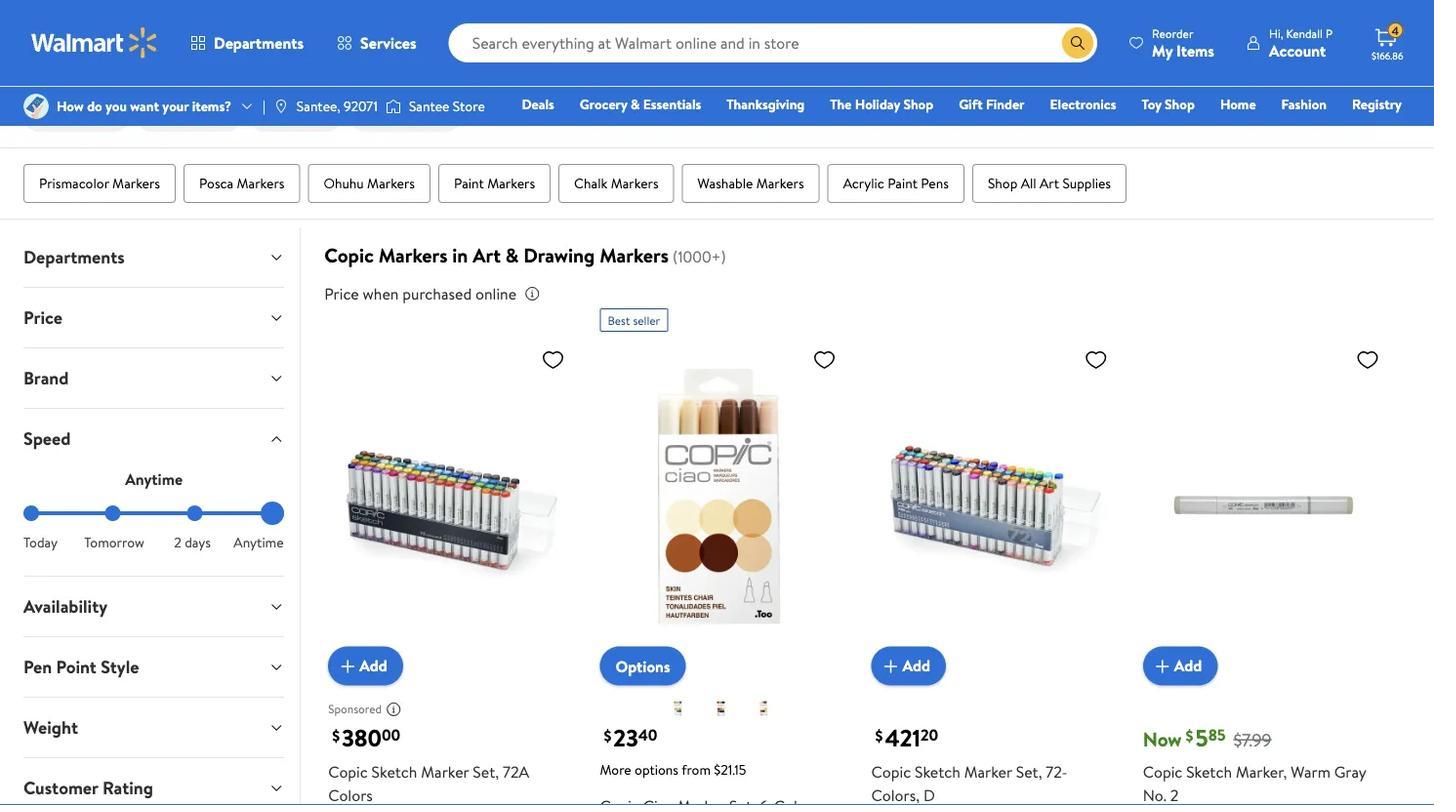 Task type: vqa. For each thing, say whether or not it's contained in the screenshot.
See
no



Task type: locate. For each thing, give the bounding box(es) containing it.
1 horizontal spatial price
[[324, 283, 359, 305]]

set,
[[473, 761, 499, 782], [1016, 761, 1042, 782]]

departments button
[[174, 20, 320, 66], [8, 228, 300, 287]]

sponsored left 'ad disclaimer and feedback for skylinedisplayad' image
[[1338, 43, 1391, 60]]

hi,
[[1269, 25, 1284, 41]]

0 vertical spatial &
[[631, 95, 640, 114]]

set, left 72-
[[1016, 761, 1042, 782]]

 image for santee store
[[386, 97, 401, 116]]

weight
[[23, 716, 78, 740]]

in
[[452, 242, 468, 269]]

walmart image
[[31, 27, 158, 59]]

marker for 421
[[964, 761, 1012, 782]]

best
[[1268, 105, 1298, 127], [608, 312, 630, 329]]

price up brand
[[23, 306, 62, 330]]

0 horizontal spatial add button
[[328, 647, 403, 686]]

$ left 5
[[1186, 725, 1194, 747]]

add to cart image
[[336, 654, 360, 678], [879, 654, 903, 678]]

anytime down anytime radio
[[234, 533, 284, 552]]

 image for santee, 92071
[[273, 99, 289, 114]]

art right all
[[1040, 174, 1059, 193]]

registry link
[[1344, 94, 1411, 115]]

price for price when purchased online
[[324, 283, 359, 305]]

$21.15
[[714, 760, 746, 779]]

0 vertical spatial sponsored
[[1338, 43, 1391, 60]]

0 horizontal spatial paint
[[454, 174, 484, 193]]

1 vertical spatial departments
[[23, 245, 125, 270]]

$ inside now $ 5 85 $7.99 copic sketch marker, warm gray no. 2
[[1186, 725, 1194, 747]]

price for price
[[23, 306, 62, 330]]

essentials
[[643, 95, 701, 114]]

$ left "380"
[[332, 725, 340, 747]]

how do you want your items?
[[57, 97, 231, 116]]

| right by
[[1261, 106, 1264, 127]]

markers right "posca"
[[237, 174, 285, 193]]

copic ciao marker set, 6-colors, skin tones image
[[600, 340, 844, 670]]

$ inside "$ 23 40"
[[604, 725, 612, 747]]

2 set, from the left
[[1016, 761, 1042, 782]]

best seller
[[608, 312, 660, 329]]

markers up price when purchased online
[[378, 242, 448, 269]]

1 vertical spatial sponsored
[[328, 701, 382, 717]]

None radio
[[187, 506, 203, 522]]

walmart+ link
[[1335, 121, 1411, 142]]

| right "items?"
[[263, 97, 265, 116]]

 image
[[23, 94, 49, 119], [386, 97, 401, 116], [273, 99, 289, 114]]

00
[[382, 725, 401, 746]]

0 horizontal spatial sponsored
[[328, 701, 382, 717]]

2 $ from the left
[[604, 725, 612, 747]]

$ left 421
[[875, 725, 883, 747]]

markers right the prismacolor
[[112, 174, 160, 193]]

copic for colors
[[328, 761, 368, 782]]

40
[[638, 725, 658, 746]]

1 horizontal spatial sketch
[[915, 761, 961, 782]]

add up ad disclaimer and feedback for ingridsponsoredproducts icon
[[360, 655, 387, 677]]

2 add to cart image from the left
[[879, 654, 903, 678]]

sponsored up "380"
[[328, 701, 382, 717]]

0 horizontal spatial best
[[608, 312, 630, 329]]

search icon image
[[1070, 35, 1086, 51]]

marker left 72-
[[964, 761, 1012, 782]]

$ 380 00
[[332, 722, 401, 755]]

1 $ from the left
[[332, 725, 340, 747]]

add to cart image up "380"
[[336, 654, 360, 678]]

price when purchased online
[[324, 283, 517, 305]]

4
[[1392, 22, 1399, 39]]

2 horizontal spatial add
[[1174, 655, 1202, 677]]

add to cart image for copic sketch marker set, 72-colors, d image
[[879, 654, 903, 678]]

shop left all
[[988, 174, 1018, 193]]

posca markers link
[[184, 164, 300, 203]]

None range field
[[23, 512, 284, 516]]

the
[[830, 95, 852, 114]]

store
[[77, 106, 107, 125]]

prismacolor
[[39, 174, 109, 193]]

online
[[476, 283, 517, 305]]

 image right 92071
[[386, 97, 401, 116]]

copic sketch marker set, 72-colors, d image
[[872, 340, 1116, 670]]

1 sketch from the left
[[372, 761, 417, 782]]

add up 20
[[903, 655, 931, 677]]

price inside price dropdown button
[[23, 306, 62, 330]]

washable markers
[[698, 174, 804, 193]]

1 horizontal spatial art
[[1040, 174, 1059, 193]]

add for 421
[[903, 655, 931, 677]]

$ left 23
[[604, 725, 612, 747]]

$ inside $ 380 00
[[332, 725, 340, 747]]

departments button up "items?"
[[174, 20, 320, 66]]

markers up copic markers in art & drawing markers (1000+)
[[487, 174, 535, 193]]

pen point style tab
[[8, 638, 300, 697]]

set, for 380
[[473, 761, 499, 782]]

2 paint from the left
[[888, 174, 918, 193]]

add button for 421
[[872, 647, 946, 686]]

marker for 380
[[421, 761, 469, 782]]

copic for colors,
[[872, 761, 911, 782]]

& right grocery
[[631, 95, 640, 114]]

add button up ad disclaimer and feedback for ingridsponsoredproducts icon
[[328, 647, 403, 686]]

2 add button from the left
[[872, 647, 946, 686]]

one debit link
[[1244, 121, 1327, 142]]

ad disclaimer and feedback for ingridsponsoredproducts image
[[386, 701, 401, 717]]

0 horizontal spatial marker
[[421, 761, 469, 782]]

price
[[324, 283, 359, 305], [23, 306, 62, 330]]

how fast do you want your order? option group
[[23, 506, 284, 552]]

0 vertical spatial anytime
[[125, 469, 183, 490]]

the holiday shop link
[[821, 94, 942, 115]]

$ for 23
[[604, 725, 612, 747]]

1 vertical spatial anytime
[[234, 533, 284, 552]]

1 horizontal spatial |
[[1261, 106, 1264, 127]]

from
[[682, 760, 711, 779]]

 image left in-
[[23, 94, 49, 119]]

kendall
[[1286, 25, 1323, 41]]

0 horizontal spatial price
[[23, 306, 62, 330]]

weight tab
[[8, 698, 300, 758]]

0 horizontal spatial  image
[[23, 94, 49, 119]]

brand
[[23, 366, 69, 391]]

home
[[1220, 95, 1256, 114]]

sketch up d
[[915, 761, 961, 782]]

posca
[[199, 174, 234, 193]]

toy shop link
[[1133, 94, 1204, 115]]

2 inside how fast do you want your order? option group
[[174, 533, 181, 552]]

1 paint from the left
[[454, 174, 484, 193]]

1 add from the left
[[360, 655, 387, 677]]

0 vertical spatial best
[[1268, 105, 1298, 127]]

skin image
[[752, 696, 776, 720]]

0 horizontal spatial 2
[[174, 533, 181, 552]]

85
[[1208, 725, 1226, 746]]

(1000+)
[[673, 246, 726, 268]]

1 set, from the left
[[473, 761, 499, 782]]

1 horizontal spatial shop
[[988, 174, 1018, 193]]

ad disclaimer and feedback for skylinedisplayad image
[[1395, 44, 1411, 60]]

anytime up how fast do you want your order? option group
[[125, 469, 183, 490]]

 image left santee,
[[273, 99, 289, 114]]

1 horizontal spatial add button
[[872, 647, 946, 686]]

my
[[1152, 40, 1173, 61]]

0 horizontal spatial add
[[360, 655, 387, 677]]

markers for posca
[[237, 174, 285, 193]]

paint up "in"
[[454, 174, 484, 193]]

0 vertical spatial departments button
[[174, 20, 320, 66]]

art
[[1040, 174, 1059, 193], [473, 242, 501, 269]]

Search search field
[[449, 23, 1098, 62]]

add button
[[328, 647, 403, 686], [872, 647, 946, 686], [1143, 647, 1218, 686]]

0 horizontal spatial sketch
[[372, 761, 417, 782]]

0 vertical spatial 2
[[174, 533, 181, 552]]

3 sketch from the left
[[1187, 761, 1232, 782]]

2 add from the left
[[903, 655, 931, 677]]

copic up colors
[[328, 761, 368, 782]]

1 vertical spatial price
[[23, 306, 62, 330]]

shop right toy
[[1165, 95, 1195, 114]]

0 horizontal spatial &
[[506, 242, 519, 269]]

2 left the days
[[174, 533, 181, 552]]

$ 421 20
[[875, 722, 938, 755]]

|
[[263, 97, 265, 116], [1261, 106, 1264, 127]]

colors,
[[872, 784, 920, 806]]

copic up 'colors,'
[[872, 761, 911, 782]]

holiday
[[855, 95, 900, 114]]

departments button up price "tab"
[[8, 228, 300, 287]]

thanksgiving link
[[718, 94, 814, 115]]

colors
[[328, 784, 373, 806]]

72-
[[1046, 761, 1068, 782]]

gift finder
[[959, 95, 1025, 114]]

price tab
[[8, 288, 300, 348]]

add button up $ 421 20 on the bottom of page
[[872, 647, 946, 686]]

2 horizontal spatial sketch
[[1187, 761, 1232, 782]]

add to cart image
[[1151, 654, 1174, 678]]

2 sketch from the left
[[915, 761, 961, 782]]

paint left the pens
[[888, 174, 918, 193]]

add for $7.99
[[1174, 655, 1202, 677]]

markers for chalk
[[611, 174, 659, 193]]

2 horizontal spatial shop
[[1165, 95, 1195, 114]]

when
[[363, 283, 399, 305]]

markers for washable
[[756, 174, 804, 193]]

toy
[[1142, 95, 1162, 114]]

add button for $7.99
[[1143, 647, 1218, 686]]

pen
[[23, 655, 52, 680]]

departments down the prismacolor
[[23, 245, 125, 270]]

2 marker from the left
[[964, 761, 1012, 782]]

1 horizontal spatial add
[[903, 655, 931, 677]]

1 vertical spatial art
[[473, 242, 501, 269]]

art right "in"
[[473, 242, 501, 269]]

customer rating
[[23, 776, 153, 801]]

brights image
[[666, 696, 690, 720]]

markers right chalk
[[611, 174, 659, 193]]

in-
[[61, 106, 77, 125]]

rating
[[102, 776, 153, 801]]

1 marker from the left
[[421, 761, 469, 782]]

marker inside copic sketch marker set, 72a colors
[[421, 761, 469, 782]]

supplies
[[1063, 174, 1111, 193]]

items?
[[192, 97, 231, 116]]

want
[[130, 97, 159, 116]]

sponsored
[[1338, 43, 1391, 60], [328, 701, 382, 717]]

2 horizontal spatial  image
[[386, 97, 401, 116]]

set, inside copic sketch marker set, 72- colors, d
[[1016, 761, 1042, 782]]

1 horizontal spatial add to cart image
[[879, 654, 903, 678]]

gift
[[959, 95, 983, 114]]

set, left 72a
[[473, 761, 499, 782]]

1 vertical spatial best
[[608, 312, 630, 329]]

reorder my items
[[1152, 25, 1215, 61]]

sketch inside copic sketch marker set, 72- colors, d
[[915, 761, 961, 782]]

pen point style
[[23, 655, 139, 680]]

purchased
[[403, 283, 472, 305]]

2 horizontal spatial add button
[[1143, 647, 1218, 686]]

add to cart image up 421
[[879, 654, 903, 678]]

marker left 72a
[[421, 761, 469, 782]]

washable
[[698, 174, 753, 193]]

acrylic paint pens link
[[828, 164, 965, 203]]

anytime
[[125, 469, 183, 490], [234, 533, 284, 552]]

marker inside copic sketch marker set, 72- colors, d
[[964, 761, 1012, 782]]

1 vertical spatial &
[[506, 242, 519, 269]]

one
[[1252, 122, 1282, 141]]

prismacolor markers link
[[23, 164, 176, 203]]

copic sketch marker set, 72a colors image
[[328, 340, 573, 670]]

markers
[[112, 174, 160, 193], [237, 174, 285, 193], [367, 174, 415, 193], [487, 174, 535, 193], [611, 174, 659, 193], [756, 174, 804, 193], [378, 242, 448, 269], [600, 242, 669, 269]]

& up the online
[[506, 242, 519, 269]]

shop right holiday
[[904, 95, 934, 114]]

copic inside copic sketch marker set, 72a colors
[[328, 761, 368, 782]]

markers inside "link"
[[367, 174, 415, 193]]

3 add from the left
[[1174, 655, 1202, 677]]

markers up best seller
[[600, 242, 669, 269]]

markers right ohuhu
[[367, 174, 415, 193]]

1 add to cart image from the left
[[336, 654, 360, 678]]

departments up "items?"
[[214, 32, 304, 54]]

markers right washable
[[756, 174, 804, 193]]

copic inside copic sketch marker set, 72- colors, d
[[872, 761, 911, 782]]

Today radio
[[23, 506, 39, 522]]

1 horizontal spatial 2
[[1170, 784, 1179, 806]]

set, for 421
[[1016, 761, 1042, 782]]

services button
[[320, 20, 433, 66]]

sketch inside copic sketch marker set, 72a colors
[[372, 761, 417, 782]]

0 vertical spatial price
[[324, 283, 359, 305]]

sketch down 00
[[372, 761, 417, 782]]

copic for drawing
[[324, 242, 374, 269]]

customer rating tab
[[8, 759, 300, 806]]

1 horizontal spatial anytime
[[234, 533, 284, 552]]

1 vertical spatial 2
[[1170, 784, 1179, 806]]

sketch for 380
[[372, 761, 417, 782]]

$7.99
[[1234, 728, 1272, 752]]

$ inside $ 421 20
[[875, 725, 883, 747]]

drawing
[[524, 242, 595, 269]]

add button up 5
[[1143, 647, 1218, 686]]

2 right no.
[[1170, 784, 1179, 806]]

0 horizontal spatial add to cart image
[[336, 654, 360, 678]]

1 horizontal spatial set,
[[1016, 761, 1042, 782]]

0 horizontal spatial set,
[[473, 761, 499, 782]]

3 add button from the left
[[1143, 647, 1218, 686]]

1 horizontal spatial  image
[[273, 99, 289, 114]]

1 horizontal spatial sponsored
[[1338, 43, 1391, 60]]

sponsored for 'ad disclaimer and feedback for skylinedisplayad' image
[[1338, 43, 1391, 60]]

0 horizontal spatial departments
[[23, 245, 125, 270]]

price left the when at the top
[[324, 283, 359, 305]]

1 horizontal spatial marker
[[964, 761, 1012, 782]]

1 horizontal spatial paint
[[888, 174, 918, 193]]

$
[[332, 725, 340, 747], [604, 725, 612, 747], [875, 725, 883, 747], [1186, 725, 1194, 747]]

sketch down 5
[[1187, 761, 1232, 782]]

1 horizontal spatial best
[[1268, 105, 1298, 127]]

4 $ from the left
[[1186, 725, 1194, 747]]

set, inside copic sketch marker set, 72a colors
[[473, 761, 499, 782]]

acrylic paint pens
[[843, 174, 949, 193]]

copic inside now $ 5 85 $7.99 copic sketch marker, warm gray no. 2
[[1143, 761, 1183, 782]]

copic up the when at the top
[[324, 242, 374, 269]]

options link
[[600, 647, 686, 686]]

add up 5
[[1174, 655, 1202, 677]]

copic up no.
[[1143, 761, 1183, 782]]

3 $ from the left
[[875, 725, 883, 747]]

marker
[[421, 761, 469, 782], [964, 761, 1012, 782]]

1 horizontal spatial departments
[[214, 32, 304, 54]]

markers for ohuhu
[[367, 174, 415, 193]]



Task type: describe. For each thing, give the bounding box(es) containing it.
debit
[[1285, 122, 1319, 141]]

markers for prismacolor
[[112, 174, 160, 193]]

sponsored for ad disclaimer and feedback for ingridsponsoredproducts icon
[[328, 701, 382, 717]]

more options from $21.15
[[600, 760, 746, 779]]

availability tab
[[8, 577, 300, 637]]

departments tab
[[8, 228, 300, 287]]

registry
[[1352, 95, 1402, 114]]

add to cart image for copic sketch marker set, 72a colors image
[[336, 654, 360, 678]]

copic sketch marker, warm gray no. 2 image
[[1143, 340, 1387, 670]]

 image for how do you want your items?
[[23, 94, 49, 119]]

0 horizontal spatial |
[[263, 97, 265, 116]]

departments inside tab
[[23, 245, 125, 270]]

shop all art supplies
[[988, 174, 1111, 193]]

best match button
[[1264, 103, 1411, 129]]

brand tab
[[8, 349, 300, 408]]

20
[[921, 725, 938, 746]]

2 days
[[174, 533, 211, 552]]

copic markers in art & drawing markers (1000+)
[[324, 242, 726, 269]]

your
[[162, 97, 189, 116]]

0 horizontal spatial anytime
[[125, 469, 183, 490]]

finder
[[986, 95, 1025, 114]]

primary image
[[709, 696, 733, 720]]

santee,
[[297, 97, 341, 116]]

add to favorites list, copic sketch marker, warm gray no. 2 image
[[1356, 348, 1380, 372]]

sort by | best match
[[1204, 105, 1345, 127]]

380
[[342, 722, 382, 755]]

0 horizontal spatial shop
[[904, 95, 934, 114]]

marker,
[[1236, 761, 1287, 782]]

do
[[87, 97, 102, 116]]

1 horizontal spatial &
[[631, 95, 640, 114]]

none radio inside how fast do you want your order? option group
[[187, 506, 203, 522]]

you
[[106, 97, 127, 116]]

gray
[[1334, 761, 1366, 782]]

electronics link
[[1041, 94, 1125, 115]]

fashion
[[1282, 95, 1327, 114]]

| inside sort by | best match
[[1261, 106, 1264, 127]]

deals link
[[513, 94, 563, 115]]

add to favorites list, copic sketch marker set, 72a colors image
[[541, 348, 565, 372]]

electronics
[[1050, 95, 1116, 114]]

registry one debit
[[1252, 95, 1402, 141]]

now
[[1143, 726, 1182, 753]]

warm
[[1291, 761, 1331, 782]]

chalk markers
[[574, 174, 659, 193]]

2 inside now $ 5 85 $7.99 copic sketch marker, warm gray no. 2
[[1170, 784, 1179, 806]]

items
[[1177, 40, 1215, 61]]

$166.86
[[1372, 49, 1404, 62]]

pen point style button
[[8, 638, 300, 697]]

thanksgiving
[[727, 95, 805, 114]]

options
[[635, 760, 679, 779]]

services
[[360, 32, 417, 54]]

1 vertical spatial departments button
[[8, 228, 300, 287]]

sketch for 421
[[915, 761, 961, 782]]

speed
[[23, 427, 71, 451]]

Tomorrow radio
[[105, 506, 121, 522]]

seller
[[633, 312, 660, 329]]

speed button
[[8, 409, 300, 469]]

account
[[1269, 40, 1326, 61]]

add to favorites list, copic ciao marker set, 6-colors, skin tones image
[[813, 348, 836, 372]]

price button
[[8, 288, 300, 348]]

markers for copic
[[378, 242, 448, 269]]

match
[[1302, 105, 1345, 127]]

availability
[[23, 595, 108, 619]]

legal information image
[[524, 286, 540, 302]]

paint markers link
[[438, 164, 551, 203]]

washable markers link
[[682, 164, 820, 203]]

anytime inside how fast do you want your order? option group
[[234, 533, 284, 552]]

days
[[185, 533, 211, 552]]

grocery
[[580, 95, 627, 114]]

santee store
[[409, 97, 485, 116]]

$ for 380
[[332, 725, 340, 747]]

ohuhu
[[324, 174, 364, 193]]

grocery & essentials
[[580, 95, 701, 114]]

0 vertical spatial art
[[1040, 174, 1059, 193]]

gift finder link
[[950, 94, 1034, 115]]

markers for paint
[[487, 174, 535, 193]]

weight button
[[8, 698, 300, 758]]

$ for 421
[[875, 725, 883, 747]]

5
[[1196, 722, 1208, 755]]

breadcrumb element
[[0, 0, 1419, 30]]

p
[[1326, 25, 1333, 41]]

deals
[[522, 95, 554, 114]]

santee, 92071
[[297, 97, 378, 116]]

home link
[[1212, 94, 1265, 115]]

copic sketch marker set, 72- colors, d
[[872, 761, 1068, 806]]

hi, kendall p account
[[1269, 25, 1333, 61]]

posca markers
[[199, 174, 285, 193]]

style
[[101, 655, 139, 680]]

92071
[[344, 97, 378, 116]]

more
[[600, 760, 631, 779]]

in-store
[[61, 106, 107, 125]]

all
[[1021, 174, 1037, 193]]

point
[[56, 655, 97, 680]]

copic sketch marker set, 72a colors
[[328, 761, 529, 806]]

santee
[[409, 97, 450, 116]]

no.
[[1143, 784, 1167, 806]]

paint markers
[[454, 174, 535, 193]]

acrylic
[[843, 174, 884, 193]]

best inside sort by | best match
[[1268, 105, 1298, 127]]

0 vertical spatial departments
[[214, 32, 304, 54]]

Walmart Site-Wide search field
[[449, 23, 1098, 62]]

23
[[614, 722, 638, 755]]

sort and filter section element
[[0, 85, 1434, 148]]

toy shop
[[1142, 95, 1195, 114]]

1 add button from the left
[[328, 647, 403, 686]]

0 horizontal spatial art
[[473, 242, 501, 269]]

how
[[57, 97, 84, 116]]

add to favorites list, copic sketch marker set, 72-colors, d image
[[1085, 348, 1108, 372]]

in-store button
[[23, 101, 129, 132]]

speed tab
[[8, 409, 300, 469]]

sketch inside now $ 5 85 $7.99 copic sketch marker, warm gray no. 2
[[1187, 761, 1232, 782]]

by
[[1236, 106, 1253, 127]]

Anytime radio
[[269, 506, 284, 522]]

sort
[[1204, 106, 1233, 127]]

brand button
[[8, 349, 300, 408]]

ohuhu markers
[[324, 174, 415, 193]]



